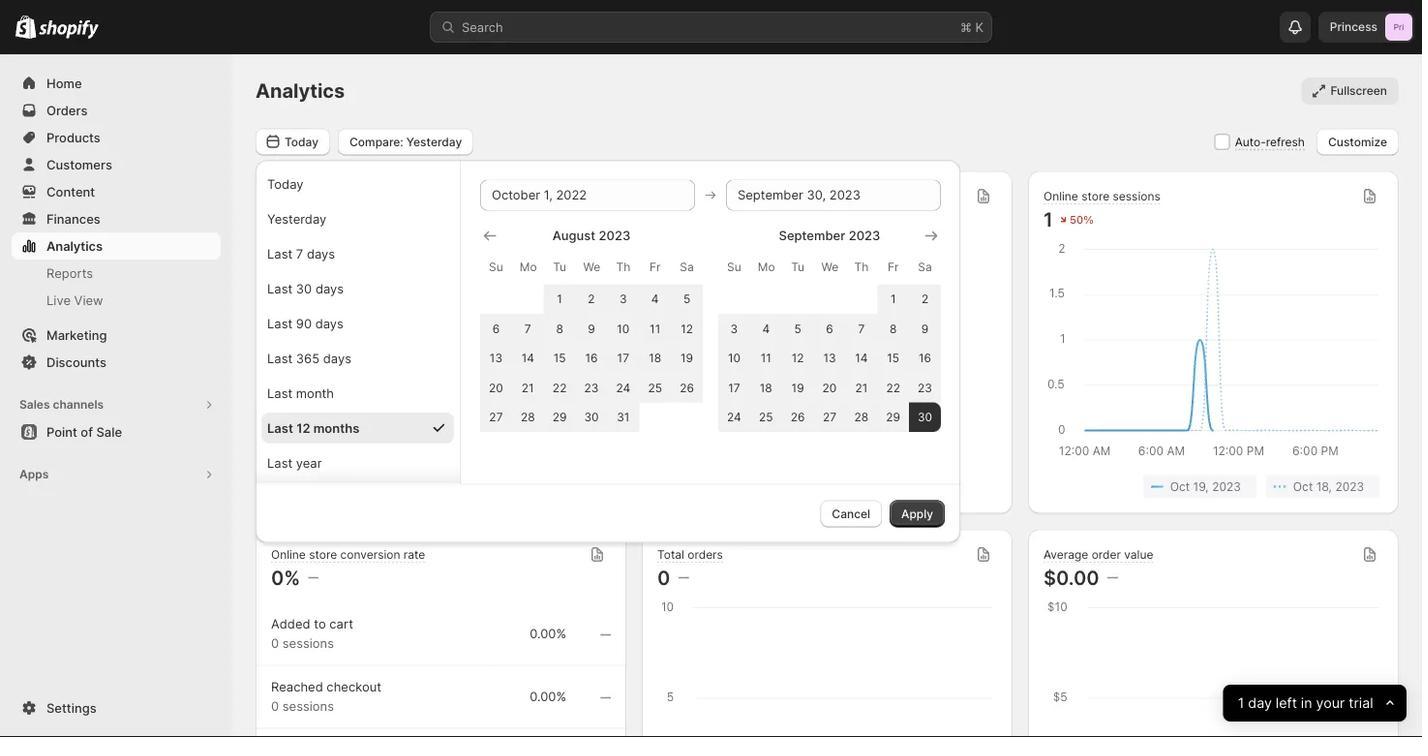 Task type: vqa. For each thing, say whether or not it's contained in the screenshot.


Task type: describe. For each thing, give the bounding box(es) containing it.
year
[[296, 455, 322, 470]]

we for september
[[822, 259, 839, 273]]

1 horizontal spatial 19 button
[[782, 373, 814, 402]]

discounts link
[[12, 349, 221, 376]]

2 7 button from the left
[[846, 314, 878, 343]]

19, for second oct 18, 2023 button from right
[[421, 480, 437, 493]]

0 vertical spatial analytics
[[256, 79, 345, 103]]

wednesday element for september
[[814, 249, 846, 284]]

compare:
[[350, 134, 404, 148]]

1 for 1st '1' button from the left
[[557, 292, 563, 306]]

discounts
[[46, 355, 107, 370]]

1 horizontal spatial 5 button
[[782, 314, 814, 343]]

september
[[779, 228, 846, 243]]

to
[[314, 617, 326, 632]]

days for last 90 days
[[315, 315, 344, 330]]

19 for the left "19" button
[[681, 351, 694, 365]]

tu for august
[[553, 259, 567, 273]]

1 horizontal spatial 17 button
[[719, 373, 751, 402]]

last for last year
[[267, 455, 293, 470]]

6 for 1st 6 button from the left
[[493, 321, 500, 335]]

tuesday element for august
[[544, 249, 576, 284]]

was
[[733, 346, 757, 361]]

finances link
[[12, 205, 221, 232]]

marketing link
[[12, 322, 221, 349]]

saturday element for august 2023
[[671, 249, 703, 284]]

there was no data found for this date range. button
[[642, 171, 1013, 514]]

friday element for september 2023
[[878, 249, 910, 284]]

order
[[1092, 548, 1122, 562]]

1 horizontal spatial 3 button
[[719, 314, 751, 343]]

last 365 days button
[[262, 342, 454, 373]]

customers
[[46, 157, 112, 172]]

monday element for september
[[751, 249, 782, 284]]

auto-refresh
[[1236, 135, 1306, 149]]

13 for 2nd 13 button from right
[[490, 351, 503, 365]]

month
[[296, 385, 334, 400]]

2 28 from the left
[[855, 410, 869, 424]]

2 13 button from the left
[[814, 343, 846, 373]]

reports
[[46, 265, 93, 280]]

25 for 25 button to the left
[[648, 380, 662, 394]]

1 16 button from the left
[[576, 343, 608, 373]]

customize
[[1329, 134, 1388, 148]]

1 1 button from the left
[[544, 284, 576, 314]]

1 day left in your trial
[[1239, 695, 1374, 711]]

2 horizontal spatial 30
[[918, 410, 933, 424]]

1 22 button from the left
[[544, 373, 576, 402]]

value
[[1125, 548, 1154, 562]]

your
[[1317, 695, 1346, 711]]

2 27 button from the left
[[814, 402, 846, 432]]

7 for second 7 button from right
[[525, 321, 531, 335]]

friday element for august 2023
[[640, 249, 671, 284]]

last 7 days
[[267, 245, 335, 260]]

last 30 days
[[267, 280, 344, 295]]

wednesday element for august
[[576, 249, 608, 284]]

orders link
[[12, 97, 221, 124]]

th for september 2023
[[855, 259, 869, 273]]

added
[[271, 617, 311, 632]]

1 21 button from the left
[[512, 373, 544, 402]]

sessions inside added to cart 0 sessions
[[283, 636, 334, 651]]

cancel
[[832, 506, 871, 520]]

0 horizontal spatial 25 button
[[640, 373, 671, 402]]

1 vertical spatial analytics
[[46, 238, 103, 253]]

found
[[809, 346, 844, 361]]

1 horizontal spatial 24 button
[[719, 402, 751, 432]]

0 horizontal spatial 19 button
[[671, 343, 703, 373]]

1 list from the left
[[275, 475, 607, 498]]

0 vertical spatial 0
[[658, 566, 671, 589]]

1 9 button from the left
[[576, 314, 608, 343]]

last 12 months
[[267, 420, 360, 435]]

2 16 button from the left
[[910, 343, 941, 373]]

0 horizontal spatial 4 button
[[640, 284, 671, 314]]

1 15 button from the left
[[544, 343, 576, 373]]

1 horizontal spatial 5
[[795, 321, 802, 335]]

september 2023
[[779, 228, 881, 243]]

0 horizontal spatial 12 button
[[671, 314, 703, 343]]

2 horizontal spatial 12
[[792, 351, 804, 365]]

1 13 button from the left
[[480, 343, 512, 373]]

0.00% for reached checkout
[[530, 689, 567, 704]]

0 vertical spatial 17
[[618, 351, 630, 365]]

1 7 button from the left
[[512, 314, 544, 343]]

1 for first '1' button from the right
[[891, 292, 896, 306]]

1 22 from the left
[[553, 380, 567, 394]]

2 8 from the left
[[890, 321, 897, 335]]

1 14 button from the left
[[512, 343, 544, 373]]

content link
[[12, 178, 221, 205]]

1 28 from the left
[[521, 410, 535, 424]]

channels
[[53, 398, 104, 412]]

apps button
[[12, 461, 221, 488]]

1 21 from the left
[[522, 380, 534, 394]]

⌘
[[961, 19, 972, 34]]

auto-
[[1236, 135, 1267, 149]]

2 21 button from the left
[[846, 373, 878, 402]]

compare: yesterday
[[350, 134, 462, 148]]

products link
[[12, 124, 221, 151]]

0 horizontal spatial 11 button
[[640, 314, 671, 343]]

last for last month
[[267, 385, 293, 400]]

90
[[296, 315, 312, 330]]

1 16 from the left
[[585, 351, 598, 365]]

there was no data found for this date range.
[[695, 346, 960, 361]]

1 horizontal spatial 4 button
[[751, 314, 782, 343]]

last month
[[267, 385, 334, 400]]

0 horizontal spatial 7
[[296, 245, 303, 260]]

point
[[46, 424, 77, 439]]

fullscreen button
[[1302, 77, 1400, 105]]

1 9 from the left
[[588, 321, 595, 335]]

0 horizontal spatial 4
[[652, 292, 659, 306]]

0 horizontal spatial 3 button
[[608, 284, 640, 314]]

0 horizontal spatial 10 button
[[608, 314, 640, 343]]

2 6 button from the left
[[814, 314, 846, 343]]

0 horizontal spatial 5
[[684, 292, 691, 306]]

26 for the right 26 button
[[791, 410, 805, 424]]

last year
[[267, 455, 322, 470]]

yesterday button
[[262, 203, 454, 234]]

monday element for august
[[512, 249, 544, 284]]

online store sessions button
[[1044, 189, 1161, 205]]

sales channels
[[19, 398, 104, 412]]

1 oct from the left
[[398, 480, 418, 493]]

27 for 2nd 27 button from the left
[[823, 410, 837, 424]]

days for last 365 days
[[323, 350, 352, 365]]

0 horizontal spatial 5 button
[[671, 284, 703, 314]]

last 30 days button
[[262, 272, 454, 303]]

last 90 days button
[[262, 307, 454, 338]]

reached checkout 0 sessions
[[271, 679, 382, 714]]

1 vertical spatial 4
[[763, 321, 770, 335]]

1 23 button from the left
[[576, 373, 608, 402]]

0 horizontal spatial 18 button
[[640, 343, 671, 373]]

customize button
[[1317, 128, 1400, 155]]

mo for august
[[520, 259, 537, 273]]

6 for first 6 button from right
[[826, 321, 834, 335]]

sales
[[19, 398, 50, 412]]

⌘ k
[[961, 19, 984, 34]]

2 14 from the left
[[855, 351, 868, 365]]

19, for 1st oct 18, 2023 button from the right
[[1194, 480, 1210, 493]]

trial
[[1350, 695, 1374, 711]]

1 horizontal spatial 26 button
[[782, 402, 814, 432]]

k
[[976, 19, 984, 34]]

25 for the rightmost 25 button
[[759, 410, 773, 424]]

sunday element for september 2023
[[719, 249, 751, 284]]

1 horizontal spatial 25 button
[[751, 402, 782, 432]]

date
[[892, 346, 919, 361]]

0 horizontal spatial 11
[[650, 321, 661, 335]]

1 horizontal spatial 12 button
[[782, 343, 814, 373]]

0 horizontal spatial 17 button
[[608, 343, 640, 373]]

YYYY-MM-DD text field
[[480, 179, 695, 210]]

today inside dropdown button
[[285, 134, 319, 148]]

1 horizontal spatial 18 button
[[751, 373, 782, 402]]

average order value button
[[1044, 547, 1154, 564]]

2 9 from the left
[[922, 321, 929, 335]]

24 for 24 button to the left
[[616, 380, 631, 394]]

store
[[1082, 189, 1110, 203]]

for
[[847, 346, 864, 361]]

fullscreen
[[1331, 84, 1388, 98]]

there
[[695, 346, 730, 361]]

online
[[1044, 189, 1079, 203]]

10 for rightmost 10 button
[[728, 351, 741, 365]]

1 horizontal spatial 11 button
[[751, 343, 782, 373]]

last 7 days button
[[262, 238, 454, 269]]

finances
[[46, 211, 101, 226]]

august 2023
[[553, 228, 631, 243]]

decrease of 50% image
[[1061, 212, 1095, 227]]

1 30 button from the left
[[576, 402, 608, 432]]

1 29 button from the left
[[544, 402, 576, 432]]

this
[[867, 346, 889, 361]]

average order value
[[1044, 548, 1154, 562]]

1 6 button from the left
[[480, 314, 512, 343]]

live view link
[[12, 287, 221, 314]]

tu for september
[[792, 259, 805, 273]]

2 29 button from the left
[[878, 402, 910, 432]]

tuesday element for september
[[782, 249, 814, 284]]

18 for 18 button to the right
[[760, 380, 773, 394]]

1 horizontal spatial 12
[[681, 321, 693, 335]]

1 horizontal spatial 11
[[761, 351, 772, 365]]

2 for second 2 button from the left
[[922, 292, 929, 306]]

oct 19, 2023 for second oct 18, 2023 button from right
[[398, 480, 469, 493]]

no
[[761, 346, 776, 361]]

2 22 from the left
[[887, 380, 901, 394]]

august
[[553, 228, 596, 243]]

1 27 button from the left
[[480, 402, 512, 432]]

apply
[[902, 506, 934, 520]]

range.
[[923, 346, 960, 361]]

refresh
[[1267, 135, 1306, 149]]

2 2 button from the left
[[910, 284, 941, 314]]

0 horizontal spatial 24 button
[[608, 373, 640, 402]]

apply button
[[890, 500, 945, 527]]

1 horizontal spatial 30
[[584, 410, 599, 424]]

2 8 button from the left
[[878, 314, 910, 343]]



Task type: locate. For each thing, give the bounding box(es) containing it.
17 up 31 button
[[618, 351, 630, 365]]

thursday element down august 2023
[[608, 249, 640, 284]]

1 20 button from the left
[[480, 373, 512, 402]]

1 up the date
[[891, 292, 896, 306]]

0 vertical spatial 0.00%
[[530, 626, 567, 641]]

28 button left 31 at bottom left
[[512, 402, 544, 432]]

0 horizontal spatial 29 button
[[544, 402, 576, 432]]

2 saturday element from the left
[[910, 249, 941, 284]]

no change image
[[308, 570, 319, 586], [678, 570, 689, 586], [601, 627, 611, 643], [601, 690, 611, 706]]

0 horizontal spatial 30 button
[[576, 402, 608, 432]]

1 horizontal spatial 27 button
[[814, 402, 846, 432]]

2 last from the top
[[267, 280, 293, 295]]

1 oct 19, 2023 from the left
[[398, 480, 469, 493]]

24 up 31 button
[[616, 380, 631, 394]]

th
[[616, 259, 631, 273], [855, 259, 869, 273]]

0 vertical spatial 24
[[616, 380, 631, 394]]

2 15 button from the left
[[878, 343, 910, 373]]

2 9 button from the left
[[910, 314, 941, 343]]

24 button up 31 at bottom left
[[608, 373, 640, 402]]

2 for second 2 button from right
[[588, 292, 595, 306]]

0 horizontal spatial thursday element
[[608, 249, 640, 284]]

live view
[[46, 293, 103, 308]]

yesterday
[[407, 134, 462, 148], [267, 210, 327, 225]]

1 horizontal spatial 17
[[729, 380, 741, 394]]

today down today dropdown button
[[267, 176, 304, 191]]

12
[[681, 321, 693, 335], [792, 351, 804, 365], [297, 420, 310, 435]]

1 horizontal spatial 10
[[728, 351, 741, 365]]

1 monday element from the left
[[512, 249, 544, 284]]

1 oct 18, 2023 from the left
[[521, 480, 592, 493]]

0 vertical spatial 25
[[648, 380, 662, 394]]

su for august
[[489, 259, 503, 273]]

29 for second 29 "button" from right
[[553, 410, 567, 424]]

saturday element
[[671, 249, 703, 284], [910, 249, 941, 284]]

cancel button
[[821, 500, 882, 527]]

12 button up there
[[671, 314, 703, 343]]

19 button down data at right
[[782, 373, 814, 402]]

yesterday right compare:
[[407, 134, 462, 148]]

mo up no
[[758, 259, 776, 273]]

2 button up range.
[[910, 284, 941, 314]]

su
[[489, 259, 503, 273], [728, 259, 742, 273]]

last for last 90 days
[[267, 315, 293, 330]]

1 thursday element from the left
[[608, 249, 640, 284]]

live
[[46, 293, 71, 308]]

2 19, from the left
[[1194, 480, 1210, 493]]

1 2 from the left
[[588, 292, 595, 306]]

1 horizontal spatial th
[[855, 259, 869, 273]]

2 6 from the left
[[826, 321, 834, 335]]

sessions down reached
[[283, 699, 334, 714]]

2 list from the left
[[1048, 475, 1380, 498]]

2 23 button from the left
[[910, 373, 941, 402]]

1 horizontal spatial tuesday element
[[782, 249, 814, 284]]

oct 19, 2023 button for 1st oct 18, 2023 button from the right
[[1144, 475, 1257, 498]]

28 button down for
[[846, 402, 878, 432]]

2 tu from the left
[[792, 259, 805, 273]]

9 button down august 2023
[[576, 314, 608, 343]]

2 su from the left
[[728, 259, 742, 273]]

day
[[1249, 695, 1273, 711]]

added to cart 0 sessions
[[271, 617, 353, 651]]

1 horizontal spatial 14 button
[[846, 343, 878, 373]]

0 horizontal spatial 9 button
[[576, 314, 608, 343]]

16
[[585, 351, 598, 365], [919, 351, 932, 365]]

13 for first 13 button from the right
[[824, 351, 836, 365]]

2 oct 18, 2023 from the left
[[1294, 480, 1365, 493]]

0 vertical spatial 10
[[617, 321, 630, 335]]

2 30 button from the left
[[910, 402, 941, 432]]

last up last year
[[267, 420, 293, 435]]

th for august 2023
[[616, 259, 631, 273]]

25 button
[[640, 373, 671, 402], [751, 402, 782, 432]]

17 down was
[[729, 380, 741, 394]]

1 2 button from the left
[[576, 284, 608, 314]]

0.00% for added to cart
[[530, 626, 567, 641]]

365
[[296, 350, 320, 365]]

0.00%
[[530, 626, 567, 641], [530, 689, 567, 704]]

1 horizontal spatial 9
[[922, 321, 929, 335]]

list
[[275, 475, 607, 498], [1048, 475, 1380, 498]]

2023
[[599, 228, 631, 243], [849, 228, 881, 243], [440, 480, 469, 493], [563, 480, 592, 493], [1213, 480, 1242, 493], [1336, 480, 1365, 493]]

1 18, from the left
[[544, 480, 560, 493]]

1 15 from the left
[[554, 351, 566, 365]]

1 horizontal spatial 1 button
[[878, 284, 910, 314]]

0 horizontal spatial list
[[275, 475, 607, 498]]

last left year
[[267, 455, 293, 470]]

monday element down yyyy-mm-dd text box
[[512, 249, 544, 284]]

mo down yyyy-mm-dd text box
[[520, 259, 537, 273]]

9 down august 2023
[[588, 321, 595, 335]]

1 down online
[[1044, 207, 1053, 231]]

shopify image
[[39, 20, 99, 39]]

2 wednesday element from the left
[[814, 249, 846, 284]]

0 horizontal spatial 28
[[521, 410, 535, 424]]

18 left there
[[649, 351, 662, 365]]

3 button up was
[[719, 314, 751, 343]]

sessions right store
[[1113, 189, 1161, 203]]

3 up was
[[731, 321, 738, 335]]

1 we from the left
[[584, 259, 601, 273]]

18
[[649, 351, 662, 365], [760, 380, 773, 394]]

19,
[[421, 480, 437, 493], [1194, 480, 1210, 493]]

analytics up today dropdown button
[[256, 79, 345, 103]]

oct 19, 2023 for 1st oct 18, 2023 button from the right
[[1171, 480, 1242, 493]]

compare: yesterday button
[[338, 128, 474, 155]]

days up last 30 days
[[307, 245, 335, 260]]

9 button
[[576, 314, 608, 343], [910, 314, 941, 343]]

18 for the left 18 button
[[649, 351, 662, 365]]

1 horizontal spatial mo
[[758, 259, 776, 273]]

10 up 31 button
[[617, 321, 630, 335]]

26 button down data at right
[[782, 402, 814, 432]]

30 up 90
[[296, 280, 312, 295]]

7 button
[[512, 314, 544, 343], [846, 314, 878, 343]]

30 down range.
[[918, 410, 933, 424]]

marketing
[[46, 327, 107, 342]]

days up the last 90 days
[[316, 280, 344, 295]]

3 for the rightmost the 3 button
[[731, 321, 738, 335]]

1 14 from the left
[[522, 351, 535, 365]]

1 20 from the left
[[489, 380, 503, 394]]

wednesday element
[[576, 249, 608, 284], [814, 249, 846, 284]]

1 horizontal spatial 6
[[826, 321, 834, 335]]

0 inside reached checkout 0 sessions
[[271, 699, 279, 714]]

2 sunday element from the left
[[719, 249, 751, 284]]

19 left there
[[681, 351, 694, 365]]

3 button
[[608, 284, 640, 314], [719, 314, 751, 343]]

oct 18, 2023 button
[[494, 475, 607, 498], [1267, 475, 1380, 498]]

3 button down august 2023
[[608, 284, 640, 314]]

friday element
[[640, 249, 671, 284], [878, 249, 910, 284]]

2 horizontal spatial 7
[[859, 321, 865, 335]]

data
[[779, 346, 806, 361]]

1 vertical spatial 18
[[760, 380, 773, 394]]

2 oct 19, 2023 from the left
[[1171, 480, 1242, 493]]

17 button up 31 button
[[608, 343, 640, 373]]

oct 18, 2023 for 1st oct 18, 2023 button from the right
[[1294, 480, 1365, 493]]

1 horizontal spatial 21 button
[[846, 373, 878, 402]]

months
[[314, 420, 360, 435]]

days right 90
[[315, 315, 344, 330]]

yesterday inside button
[[267, 210, 327, 225]]

22 button down the date
[[878, 373, 910, 402]]

2 mo from the left
[[758, 259, 776, 273]]

we down august 2023
[[584, 259, 601, 273]]

0 horizontal spatial 29
[[553, 410, 567, 424]]

last left "365"
[[267, 350, 293, 365]]

fr for september 2023
[[888, 259, 899, 273]]

2 vertical spatial 0
[[271, 699, 279, 714]]

0 horizontal spatial $0.00
[[271, 207, 327, 231]]

sessions inside dropdown button
[[1113, 189, 1161, 203]]

0 vertical spatial 3
[[620, 292, 627, 306]]

18 down no
[[760, 380, 773, 394]]

0 horizontal spatial 14
[[522, 351, 535, 365]]

0 horizontal spatial 30
[[296, 280, 312, 295]]

2 20 button from the left
[[814, 373, 846, 402]]

0 horizontal spatial oct 18, 2023
[[521, 480, 592, 493]]

monday element
[[512, 249, 544, 284], [751, 249, 782, 284]]

1 th from the left
[[616, 259, 631, 273]]

we for august
[[584, 259, 601, 273]]

18, for 1st oct 18, 2023 button from the right
[[1317, 480, 1333, 493]]

17
[[618, 351, 630, 365], [729, 380, 741, 394]]

2 thursday element from the left
[[846, 249, 878, 284]]

0 vertical spatial 26
[[680, 380, 694, 394]]

16 button right the this
[[910, 343, 941, 373]]

10 left no
[[728, 351, 741, 365]]

0 horizontal spatial 22
[[553, 380, 567, 394]]

thursday element down september 2023
[[846, 249, 878, 284]]

10 button left no
[[719, 343, 751, 373]]

24
[[616, 380, 631, 394], [727, 410, 742, 424]]

1 sunday element from the left
[[480, 249, 512, 284]]

oct 19, 2023
[[398, 480, 469, 493], [1171, 480, 1242, 493]]

1 13 from the left
[[490, 351, 503, 365]]

1 horizontal spatial 18,
[[1317, 480, 1333, 493]]

17 button
[[608, 343, 640, 373], [719, 373, 751, 402]]

1 grid from the left
[[480, 226, 703, 432]]

1 horizontal spatial 28
[[855, 410, 869, 424]]

0 horizontal spatial 15
[[554, 351, 566, 365]]

1 6 from the left
[[493, 321, 500, 335]]

1 horizontal spatial 19,
[[1194, 480, 1210, 493]]

0 vertical spatial 12
[[681, 321, 693, 335]]

6
[[493, 321, 500, 335], [826, 321, 834, 335]]

0 horizontal spatial 12
[[297, 420, 310, 435]]

saturday element for september 2023
[[910, 249, 941, 284]]

3 for leftmost the 3 button
[[620, 292, 627, 306]]

29 down the date
[[887, 410, 901, 424]]

1 vertical spatial 0
[[271, 636, 279, 651]]

1 horizontal spatial oct 19, 2023 button
[[1144, 475, 1257, 498]]

fr for august 2023
[[650, 259, 661, 273]]

2 grid from the left
[[719, 226, 941, 432]]

1 horizontal spatial 21
[[856, 380, 868, 394]]

2 29 from the left
[[887, 410, 901, 424]]

1 horizontal spatial 4
[[763, 321, 770, 335]]

7 for 2nd 7 button from the left
[[859, 321, 865, 335]]

14 button
[[512, 343, 544, 373], [846, 343, 878, 373]]

0 horizontal spatial 9
[[588, 321, 595, 335]]

0 horizontal spatial 3
[[620, 292, 627, 306]]

29 button down the date
[[878, 402, 910, 432]]

0 horizontal spatial friday element
[[640, 249, 671, 284]]

1 horizontal spatial 29 button
[[878, 402, 910, 432]]

8 up the date
[[890, 321, 897, 335]]

tuesday element
[[544, 249, 576, 284], [782, 249, 814, 284]]

23 for first the '23' button from left
[[585, 380, 599, 394]]

last 365 days
[[267, 350, 352, 365]]

1 vertical spatial 19
[[792, 380, 805, 394]]

20 for second the 20 button from the left
[[823, 380, 837, 394]]

sessions
[[1113, 189, 1161, 203], [283, 636, 334, 651], [283, 699, 334, 714]]

11 button right there
[[751, 343, 782, 373]]

princess image
[[1386, 14, 1413, 41]]

1 for 1 day left in your trial
[[1239, 695, 1245, 711]]

2 down august 2023
[[588, 292, 595, 306]]

22 button left 31 button
[[544, 373, 576, 402]]

24 down was
[[727, 410, 742, 424]]

15 for 1st 15 button from the left
[[554, 351, 566, 365]]

no change image
[[1108, 570, 1118, 586]]

last year button
[[262, 447, 454, 478]]

12 inside button
[[297, 420, 310, 435]]

1 horizontal spatial 10 button
[[719, 343, 751, 373]]

days right "365"
[[323, 350, 352, 365]]

sessions inside reached checkout 0 sessions
[[283, 699, 334, 714]]

sales channels button
[[12, 391, 221, 418]]

29 button left 31 at bottom left
[[544, 402, 576, 432]]

days
[[307, 245, 335, 260], [316, 280, 344, 295], [315, 315, 344, 330], [323, 350, 352, 365]]

8 button down august
[[544, 314, 576, 343]]

last 12 months button
[[262, 412, 454, 443]]

23 for 2nd the '23' button
[[918, 380, 933, 394]]

oct 19, 2023 button down last 12 months button
[[371, 475, 484, 498]]

last left month
[[267, 385, 293, 400]]

0 horizontal spatial 26 button
[[671, 373, 703, 402]]

3
[[620, 292, 627, 306], [731, 321, 738, 335]]

1 8 button from the left
[[544, 314, 576, 343]]

20 for 1st the 20 button
[[489, 380, 503, 394]]

checkout
[[327, 679, 382, 694]]

2 oct 18, 2023 button from the left
[[1267, 475, 1380, 498]]

19 button left was
[[671, 343, 703, 373]]

31 button
[[608, 402, 640, 432]]

15 button
[[544, 343, 576, 373], [878, 343, 910, 373]]

21
[[522, 380, 534, 394], [856, 380, 868, 394]]

today button
[[262, 168, 454, 199]]

$0.00
[[271, 207, 327, 231], [1044, 566, 1100, 589]]

2 sa from the left
[[919, 259, 933, 273]]

sunday element
[[480, 249, 512, 284], [719, 249, 751, 284]]

1 button down august
[[544, 284, 576, 314]]

1 left day
[[1239, 695, 1245, 711]]

days for last 30 days
[[316, 280, 344, 295]]

2 27 from the left
[[823, 410, 837, 424]]

2 23 from the left
[[918, 380, 933, 394]]

29 for first 29 "button" from the right
[[887, 410, 901, 424]]

30 inside button
[[296, 280, 312, 295]]

0 horizontal spatial 8 button
[[544, 314, 576, 343]]

16 button up 31 button
[[576, 343, 608, 373]]

0 horizontal spatial 1 button
[[544, 284, 576, 314]]

0 horizontal spatial 18
[[649, 351, 662, 365]]

1 button
[[544, 284, 576, 314], [878, 284, 910, 314]]

2 up range.
[[922, 292, 929, 306]]

sale
[[96, 424, 122, 439]]

analytics link
[[12, 232, 221, 260]]

last up last 30 days
[[267, 245, 293, 260]]

29 left 31 at bottom left
[[553, 410, 567, 424]]

last left 90
[[267, 315, 293, 330]]

YYYY-MM-DD text field
[[726, 179, 941, 210]]

2 vertical spatial 12
[[297, 420, 310, 435]]

1 vertical spatial 0.00%
[[530, 689, 567, 704]]

oct 19, 2023 button up value
[[1144, 475, 1257, 498]]

1 horizontal spatial 7 button
[[846, 314, 878, 343]]

15 for first 15 button from right
[[887, 351, 900, 365]]

0 horizontal spatial 16
[[585, 351, 598, 365]]

30 button left 31 at bottom left
[[576, 402, 608, 432]]

1 horizontal spatial 8
[[890, 321, 897, 335]]

saturday element up there
[[671, 249, 703, 284]]

1 inside dropdown button
[[1239, 695, 1245, 711]]

mo for september
[[758, 259, 776, 273]]

1 horizontal spatial 24
[[727, 410, 742, 424]]

tu down 'september'
[[792, 259, 805, 273]]

17 button down was
[[719, 373, 751, 402]]

2 oct 19, 2023 button from the left
[[1144, 475, 1257, 498]]

9 up range.
[[922, 321, 929, 335]]

2 vertical spatial sessions
[[283, 699, 334, 714]]

4 button
[[640, 284, 671, 314], [751, 314, 782, 343]]

shopify image
[[15, 15, 36, 39]]

28 down for
[[855, 410, 869, 424]]

0 horizontal spatial 27 button
[[480, 402, 512, 432]]

grid
[[480, 226, 703, 432], [719, 226, 941, 432]]

cart
[[330, 617, 353, 632]]

yesterday up last 7 days
[[267, 210, 327, 225]]

1 friday element from the left
[[640, 249, 671, 284]]

oct 18, 2023 for second oct 18, 2023 button from right
[[521, 480, 592, 493]]

1 27 from the left
[[489, 410, 503, 424]]

days for last 7 days
[[307, 245, 335, 260]]

saturday element up range.
[[910, 249, 941, 284]]

last for last 7 days
[[267, 245, 293, 260]]

reached
[[271, 679, 323, 694]]

10 for left 10 button
[[617, 321, 630, 335]]

today inside button
[[267, 176, 304, 191]]

$0.00 down average at right
[[1044, 566, 1100, 589]]

23
[[585, 380, 599, 394], [918, 380, 933, 394]]

0%
[[271, 566, 300, 589]]

grid containing august
[[480, 226, 703, 432]]

1 down august
[[557, 292, 563, 306]]

1 horizontal spatial 30 button
[[910, 402, 941, 432]]

14
[[522, 351, 535, 365], [855, 351, 868, 365]]

1 horizontal spatial list
[[1048, 475, 1380, 498]]

3 last from the top
[[267, 315, 293, 330]]

2 28 button from the left
[[846, 402, 878, 432]]

last 90 days
[[267, 315, 344, 330]]

24 button
[[608, 373, 640, 402], [719, 402, 751, 432]]

1 horizontal spatial 16 button
[[910, 343, 941, 373]]

0 horizontal spatial 15 button
[[544, 343, 576, 373]]

th down august 2023
[[616, 259, 631, 273]]

tuesday element down august
[[544, 249, 576, 284]]

15
[[554, 351, 566, 365], [887, 351, 900, 365]]

th down september 2023
[[855, 259, 869, 273]]

0
[[658, 566, 671, 589], [271, 636, 279, 651], [271, 699, 279, 714]]

2 monday element from the left
[[751, 249, 782, 284]]

0 horizontal spatial 25
[[648, 380, 662, 394]]

2 14 button from the left
[[846, 343, 878, 373]]

1 19, from the left
[[421, 480, 437, 493]]

1 mo from the left
[[520, 259, 537, 273]]

in
[[1302, 695, 1313, 711]]

1 29 from the left
[[553, 410, 567, 424]]

1
[[1044, 207, 1053, 231], [557, 292, 563, 306], [891, 292, 896, 306], [1239, 695, 1245, 711]]

last for last 30 days
[[267, 280, 293, 295]]

yesterday inside dropdown button
[[407, 134, 462, 148]]

oct 19, 2023 button for second oct 18, 2023 button from right
[[371, 475, 484, 498]]

11 button
[[640, 314, 671, 343], [751, 343, 782, 373]]

1 vertical spatial 26
[[791, 410, 805, 424]]

0 horizontal spatial yesterday
[[267, 210, 327, 225]]

sessions down to
[[283, 636, 334, 651]]

1 vertical spatial 25
[[759, 410, 773, 424]]

8 button up the date
[[878, 314, 910, 343]]

8 down august
[[556, 321, 564, 335]]

4 oct from the left
[[1294, 480, 1314, 493]]

0 horizontal spatial su
[[489, 259, 503, 273]]

0 horizontal spatial we
[[584, 259, 601, 273]]

1 28 button from the left
[[512, 402, 544, 432]]

0 horizontal spatial 6 button
[[480, 314, 512, 343]]

1 oct 18, 2023 button from the left
[[494, 475, 607, 498]]

0 horizontal spatial 14 button
[[512, 343, 544, 373]]

0 horizontal spatial 7 button
[[512, 314, 544, 343]]

27 for second 27 button from right
[[489, 410, 503, 424]]

28 left 31 at bottom left
[[521, 410, 535, 424]]

today up today button
[[285, 134, 319, 148]]

orders
[[46, 103, 88, 118]]

tuesday element down 'september'
[[782, 249, 814, 284]]

18, for second oct 18, 2023 button from right
[[544, 480, 560, 493]]

2 we from the left
[[822, 259, 839, 273]]

1 horizontal spatial 2
[[922, 292, 929, 306]]

0 horizontal spatial oct 19, 2023 button
[[371, 475, 484, 498]]

1 tu from the left
[[553, 259, 567, 273]]

we down september 2023
[[822, 259, 839, 273]]

1 horizontal spatial tu
[[792, 259, 805, 273]]

online store sessions
[[1044, 189, 1161, 203]]

0 inside added to cart 0 sessions
[[271, 636, 279, 651]]

8
[[556, 321, 564, 335], [890, 321, 897, 335]]

1 last from the top
[[267, 245, 293, 260]]

thursday element for september 2023
[[846, 249, 878, 284]]

26 for the left 26 button
[[680, 380, 694, 394]]

26 button down there
[[671, 373, 703, 402]]

average
[[1044, 548, 1089, 562]]

oct 19, 2023 button
[[371, 475, 484, 498], [1144, 475, 1257, 498]]

1 8 from the left
[[556, 321, 564, 335]]

1 saturday element from the left
[[671, 249, 703, 284]]

18 button
[[640, 343, 671, 373], [751, 373, 782, 402]]

reports link
[[12, 260, 221, 287]]

1 horizontal spatial 14
[[855, 351, 868, 365]]

sa for august 2023
[[680, 259, 694, 273]]

0 vertical spatial 5
[[684, 292, 691, 306]]

2 22 button from the left
[[878, 373, 910, 402]]

thursday element for august 2023
[[608, 249, 640, 284]]

0 horizontal spatial 21
[[522, 380, 534, 394]]

2 13 from the left
[[824, 351, 836, 365]]

2 1 button from the left
[[878, 284, 910, 314]]

0 vertical spatial $0.00
[[271, 207, 327, 231]]

0 horizontal spatial tuesday element
[[544, 249, 576, 284]]

5 button up there
[[671, 284, 703, 314]]

2 oct from the left
[[521, 480, 541, 493]]

1 tuesday element from the left
[[544, 249, 576, 284]]

1 horizontal spatial 22 button
[[878, 373, 910, 402]]

analytics down the 'finances' at the top
[[46, 238, 103, 253]]

su for september
[[728, 259, 742, 273]]

3 oct from the left
[[1171, 480, 1191, 493]]

20 button
[[480, 373, 512, 402], [814, 373, 846, 402]]

10
[[617, 321, 630, 335], [728, 351, 741, 365]]

point of sale
[[46, 424, 122, 439]]

0 horizontal spatial fr
[[650, 259, 661, 273]]

settings
[[46, 700, 97, 715]]

last for last 365 days
[[267, 350, 293, 365]]

2 16 from the left
[[919, 351, 932, 365]]

9 button up range.
[[910, 314, 941, 343]]

1 vertical spatial $0.00
[[1044, 566, 1100, 589]]

last down last 7 days
[[267, 280, 293, 295]]

2 th from the left
[[855, 259, 869, 273]]

13 button
[[480, 343, 512, 373], [814, 343, 846, 373]]

wednesday element down september 2023
[[814, 249, 846, 284]]

2 button down august 2023
[[576, 284, 608, 314]]

0 vertical spatial sessions
[[1113, 189, 1161, 203]]

last for last 12 months
[[267, 420, 293, 435]]

0 horizontal spatial grid
[[480, 226, 703, 432]]

2 21 from the left
[[856, 380, 868, 394]]

0 horizontal spatial sa
[[680, 259, 694, 273]]

1 day left in your trial button
[[1224, 685, 1407, 722]]

24 for the rightmost 24 button
[[727, 410, 742, 424]]

point of sale button
[[0, 418, 232, 446]]

0 vertical spatial yesterday
[[407, 134, 462, 148]]

19 for right "19" button
[[792, 380, 805, 394]]

8 button
[[544, 314, 576, 343], [878, 314, 910, 343]]

3 down august 2023
[[620, 292, 627, 306]]

grid containing september
[[719, 226, 941, 432]]

customers link
[[12, 151, 221, 178]]

1 horizontal spatial 22
[[887, 380, 901, 394]]

1 horizontal spatial monday element
[[751, 249, 782, 284]]

2 0.00% from the top
[[530, 689, 567, 704]]

28 button
[[512, 402, 544, 432], [846, 402, 878, 432]]

sa for september 2023
[[919, 259, 933, 273]]

22
[[553, 380, 567, 394], [887, 380, 901, 394]]

sunday element for august 2023
[[480, 249, 512, 284]]

18 button left there
[[640, 343, 671, 373]]

30 button down range.
[[910, 402, 941, 432]]

1 oct 19, 2023 button from the left
[[371, 475, 484, 498]]

10 button up 31 button
[[608, 314, 640, 343]]

1 vertical spatial today
[[267, 176, 304, 191]]

wednesday element down august 2023
[[576, 249, 608, 284]]

thursday element
[[608, 249, 640, 284], [846, 249, 878, 284]]

30 left 31 at bottom left
[[584, 410, 599, 424]]

monday element down 'september'
[[751, 249, 782, 284]]

29 button
[[544, 402, 576, 432], [878, 402, 910, 432]]

0 vertical spatial today
[[285, 134, 319, 148]]

1 su from the left
[[489, 259, 503, 273]]



